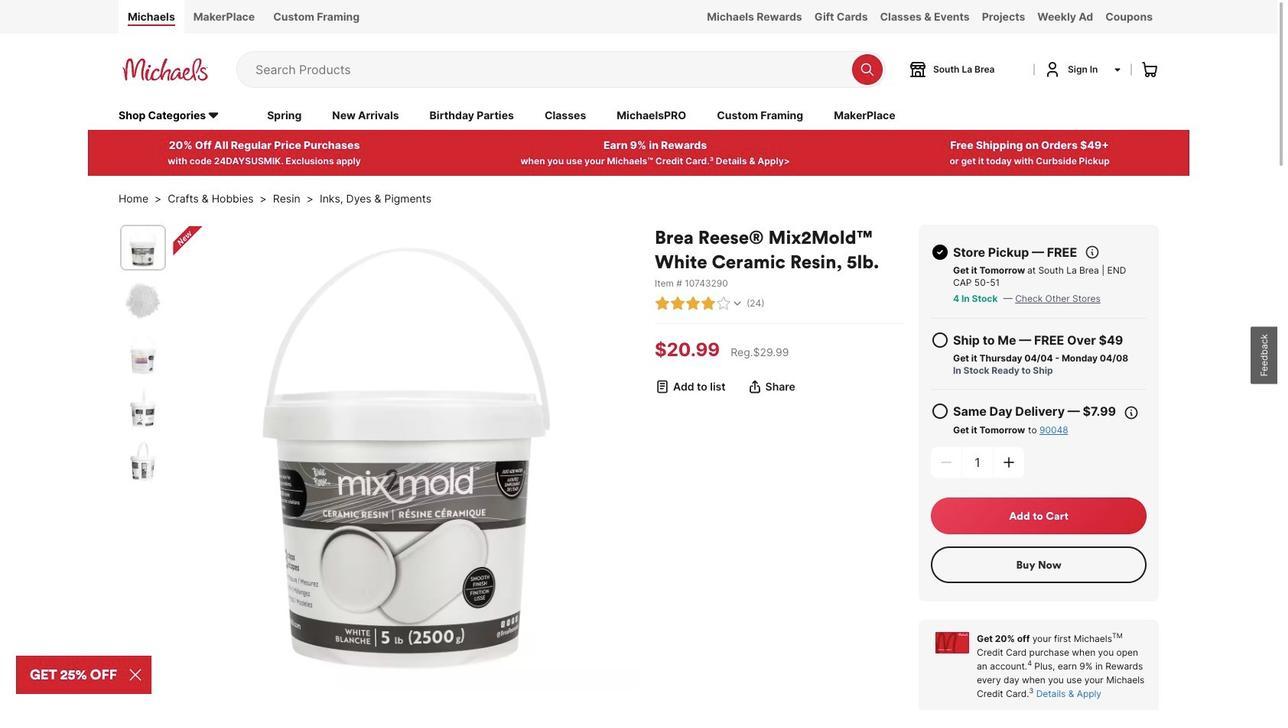 Task type: locate. For each thing, give the bounding box(es) containing it.
tabler image
[[1085, 245, 1100, 260], [701, 296, 716, 311], [731, 297, 744, 310], [931, 402, 949, 421]]

Search Input field
[[256, 52, 845, 87]]

tabler image
[[655, 296, 670, 311], [670, 296, 685, 311], [685, 296, 701, 311], [716, 296, 731, 311], [931, 331, 949, 349], [655, 379, 670, 395]]

button to increment counter for number stepper image
[[1001, 455, 1017, 470]]

brea reese&#xae; mix2mold&#x2122; white ceramic resin, 5lb. image
[[173, 225, 640, 691], [122, 226, 164, 269], [122, 280, 164, 323], [122, 333, 164, 376], [122, 387, 164, 430], [122, 440, 164, 483]]



Task type: describe. For each thing, give the bounding box(es) containing it.
Number Stepper text field
[[962, 447, 993, 478]]

open samedaydelivery details modal image
[[1124, 405, 1139, 421]]

search button image
[[860, 62, 875, 77]]

plcc card logo image
[[936, 632, 969, 654]]



Task type: vqa. For each thing, say whether or not it's contained in the screenshot.
Search Button ICON
yes



